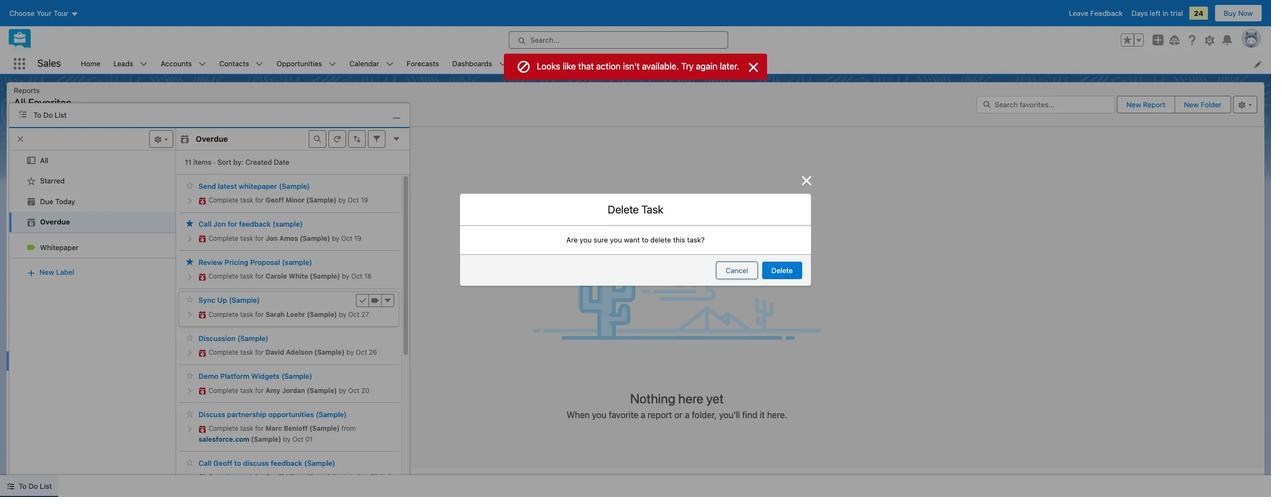 Task type: vqa. For each thing, say whether or not it's contained in the screenshot.


Task type: describe. For each thing, give the bounding box(es) containing it.
later.
[[720, 61, 739, 71]]

11 items · sort by: created date
[[185, 158, 289, 166]]

private reports
[[24, 191, 75, 199]]

want
[[624, 236, 640, 244]]

sync up (sample) element
[[178, 291, 399, 327]]

for for jon
[[255, 234, 264, 243]]

by inside complete task for marc benioff (sample) from salesforce.com (sample) by oct 01
[[283, 436, 291, 444]]

task for proposal
[[240, 273, 253, 281]]

(sample) inside the global media - 270 widgets (sample)
[[269, 485, 299, 493]]

discuss
[[243, 460, 269, 468]]

leave feedback
[[1069, 9, 1123, 18]]

home
[[81, 59, 100, 68]]

demo platform widgets (sample) element
[[178, 368, 399, 404]]

text default image inside discussion (sample) element
[[199, 350, 206, 357]]

0 horizontal spatial you
[[580, 236, 592, 244]]

review pricing proposal (sample) link
[[199, 258, 312, 267]]

latest
[[218, 182, 237, 191]]

opportunities list item
[[270, 54, 343, 74]]

task for for
[[240, 234, 253, 243]]

global
[[370, 474, 391, 482]]

review
[[199, 258, 223, 267]]

send latest whitepaper (sample) element
[[178, 177, 399, 213]]

recent
[[24, 149, 47, 158]]

calendar
[[349, 59, 379, 68]]

1 horizontal spatial jon
[[266, 234, 278, 243]]

buy now button
[[1214, 4, 1262, 22]]

complete task for geoff minor (sample) by oct 19
[[208, 196, 368, 205]]

like
[[563, 61, 576, 71]]

review pricing proposal (sample)
[[199, 258, 312, 267]]

for for (sample)
[[255, 349, 264, 357]]

due today link
[[9, 192, 176, 212]]

1 vertical spatial feedback
[[271, 460, 302, 468]]

complete for latest
[[208, 196, 238, 205]]

media
[[199, 485, 219, 493]]

complete for partnership
[[208, 425, 238, 433]]

reports inside public reports link
[[46, 211, 72, 220]]

(sample) right jordan
[[307, 387, 337, 395]]

new folder button
[[1175, 96, 1231, 113]]

task for widgets
[[240, 387, 253, 395]]

discuss partnership opportunities (sample) element
[[178, 406, 399, 452]]

task?
[[687, 236, 705, 244]]

carole
[[266, 273, 287, 281]]

to inside "dialog"
[[33, 111, 41, 119]]

white
[[289, 273, 308, 281]]

all for all
[[40, 156, 48, 165]]

folder,
[[692, 410, 717, 420]]

dashboards list item
[[446, 54, 513, 74]]

new report button
[[1118, 96, 1174, 113]]

list inside to do list "dialog"
[[9, 151, 176, 233]]

all folders link
[[7, 268, 89, 289]]

sales
[[37, 58, 61, 69]]

amy
[[266, 387, 280, 395]]

overdue inside overdue 'link'
[[40, 218, 70, 227]]

forecasts
[[407, 59, 439, 68]]

call for call geoff to discuss feedback (sample)
[[199, 460, 211, 468]]

(sample) up call jon for feedback (sample) element
[[306, 196, 337, 205]]

looks
[[537, 61, 560, 71]]

complete inside call geoff to discuss feedback (sample) element
[[208, 474, 238, 482]]

dashboards link
[[446, 54, 499, 74]]

all inside reports all favorites 0 items
[[14, 97, 26, 109]]

oct for discussion (sample)
[[356, 349, 367, 357]]

minor for related
[[286, 474, 305, 482]]

to do list inside to do list 'button'
[[19, 483, 52, 491]]

by for call jon for feedback (sample)
[[332, 234, 339, 243]]

public reports
[[24, 211, 72, 220]]

discussion (sample) element
[[178, 330, 399, 366]]

call geoff to discuss feedback (sample) element
[[178, 455, 399, 498]]

send latest whitepaper (sample) link
[[199, 182, 310, 191]]

overdue link
[[9, 212, 176, 233]]

call jon for feedback (sample) element
[[178, 215, 399, 251]]

complete for (sample)
[[208, 349, 238, 357]]

find
[[742, 410, 757, 420]]

benioff
[[284, 425, 308, 433]]

oct for sync up (sample)
[[348, 311, 359, 319]]

for inside call geoff to discuss feedback (sample) element
[[255, 474, 264, 482]]

are you sure you want to delete this task?
[[566, 236, 705, 244]]

list inside "dialog"
[[55, 111, 67, 119]]

by for discussion (sample)
[[346, 349, 354, 357]]

sure
[[594, 236, 608, 244]]

large image
[[747, 61, 760, 73]]

in
[[1163, 9, 1169, 18]]

dashboards
[[452, 59, 492, 68]]

feedback
[[1090, 9, 1123, 18]]

items inside reports all favorites 0 items
[[20, 113, 37, 121]]

buy now
[[1224, 9, 1253, 18]]

salesforce.com
[[199, 436, 249, 444]]

discuss
[[199, 411, 225, 419]]

loehr
[[286, 311, 305, 319]]

text default image inside to do list 'button'
[[7, 483, 14, 491]]

20
[[361, 387, 369, 395]]

due today
[[40, 197, 75, 206]]

text default image inside the 'demo platform widgets (sample)' element
[[199, 388, 206, 395]]

reports inside reports link
[[520, 59, 546, 68]]

1 vertical spatial created
[[24, 170, 51, 179]]

0 vertical spatial folders
[[20, 256, 53, 264]]

again
[[696, 61, 717, 71]]

24
[[1194, 9, 1203, 18]]

reports inside reports all favorites 0 items
[[14, 86, 40, 95]]

discuss partnership opportunities (sample) link
[[199, 411, 347, 420]]

2 horizontal spatial you
[[610, 236, 622, 244]]

search...
[[530, 36, 560, 44]]

inverse image
[[800, 174, 813, 187]]

(sample) up from
[[316, 411, 347, 419]]

contacts link
[[213, 54, 256, 74]]

new report
[[1126, 100, 1165, 109]]

marc
[[266, 425, 282, 433]]

demo platform widgets (sample)
[[199, 373, 312, 381]]

2 a from the left
[[685, 410, 690, 420]]

text default image inside the review pricing proposal (sample) 'element'
[[199, 273, 206, 281]]

action
[[596, 61, 621, 71]]

trial
[[1170, 9, 1183, 18]]

270
[[225, 485, 238, 493]]

cancel
[[726, 267, 748, 275]]

send
[[199, 182, 216, 191]]

it
[[760, 410, 765, 420]]

text default image inside the whitepaper link
[[27, 244, 36, 252]]

Search favorites... text field
[[977, 96, 1115, 113]]

complete for pricing
[[208, 273, 238, 281]]

available.
[[642, 61, 679, 71]]

looks like that action isn't available. try again later.
[[537, 61, 739, 71]]

for for partnership
[[255, 425, 264, 433]]

complete task for marc benioff (sample) from salesforce.com (sample) by oct 01
[[199, 425, 356, 444]]

(sample) inside 'element'
[[310, 273, 340, 281]]

new label button
[[27, 264, 75, 281]]

salesforce.com link
[[199, 436, 249, 444]]

(sample) up the 01
[[309, 425, 340, 433]]

(sample) right adelson
[[314, 349, 345, 357]]

date
[[274, 158, 289, 166]]

created inside to do list "dialog"
[[245, 158, 272, 166]]

task inside discussion (sample) element
[[240, 349, 253, 357]]

created by me link
[[7, 165, 89, 185]]

starred
[[40, 177, 65, 185]]

sarah
[[266, 311, 285, 319]]

by for demo platform widgets (sample)
[[339, 387, 346, 395]]

complete for jon
[[208, 234, 238, 243]]

(sample) down the 01
[[304, 460, 335, 468]]

for up pricing
[[228, 220, 237, 229]]

nothing
[[630, 391, 675, 407]]

adelson
[[286, 349, 313, 357]]

oct inside complete task for marc benioff (sample) from salesforce.com (sample) by oct 01
[[292, 436, 304, 444]]

19 for call jon for feedback (sample)
[[354, 234, 361, 243]]

0 vertical spatial (sample)
[[273, 220, 303, 229]]

starred link
[[9, 171, 176, 192]]

partnership
[[227, 411, 266, 419]]

all for all folders
[[24, 274, 32, 282]]

1 horizontal spatial to
[[362, 474, 368, 482]]

leads link
[[107, 54, 140, 74]]

platform
[[220, 373, 249, 381]]

new label
[[39, 268, 74, 277]]

to do list button
[[0, 476, 58, 498]]

proposal
[[250, 258, 280, 267]]

(sample) up jordan
[[281, 373, 312, 381]]

now
[[1238, 9, 1253, 18]]

to do list inside to do list "dialog"
[[33, 111, 67, 119]]



Task type: locate. For each thing, give the bounding box(es) containing it.
whitepaper
[[40, 243, 79, 252]]

task down demo platform widgets (sample) link
[[240, 387, 253, 395]]

by inside call jon for feedback (sample) element
[[332, 234, 339, 243]]

3 complete from the top
[[208, 273, 238, 281]]

send latest whitepaper (sample)
[[199, 182, 310, 191]]

·
[[213, 158, 216, 166]]

demo
[[199, 373, 218, 381]]

1 vertical spatial 19
[[354, 234, 361, 243]]

task for whitepaper
[[240, 196, 253, 205]]

from
[[342, 425, 356, 433]]

leads list item
[[107, 54, 154, 74]]

text default image up public
[[27, 198, 36, 206]]

discussion (sample)
[[199, 334, 268, 343]]

1 vertical spatial delete
[[771, 267, 793, 275]]

task down discussion (sample) link
[[240, 349, 253, 357]]

text default image inside overdue 'link'
[[27, 218, 36, 227]]

folders
[[20, 256, 53, 264], [34, 274, 59, 282]]

1 vertical spatial overdue
[[40, 218, 70, 227]]

delete left task
[[608, 203, 639, 216]]

new left report
[[1126, 100, 1141, 109]]

sub page element
[[9, 151, 176, 286]]

to right want
[[642, 236, 648, 244]]

recent link
[[7, 144, 89, 165]]

geoff inside send latest whitepaper (sample) element
[[266, 196, 284, 205]]

complete inside the 'demo platform widgets (sample)' element
[[208, 387, 238, 395]]

me
[[62, 170, 73, 179]]

0 horizontal spatial jon
[[213, 220, 226, 229]]

1 horizontal spatial overdue
[[196, 134, 228, 144]]

(sample) inside 'element'
[[282, 258, 312, 267]]

3 task from the top
[[240, 273, 253, 281]]

quotes
[[573, 59, 597, 68]]

minor down call geoff to discuss feedback (sample) link
[[286, 474, 305, 482]]

reports inside all reports link
[[34, 232, 60, 240]]

text default image up the all reports at left top
[[27, 218, 36, 227]]

by for sync up (sample)
[[339, 311, 346, 319]]

delete
[[650, 236, 671, 244]]

oct inside call jon for feedback (sample) element
[[341, 234, 352, 243]]

minor up call jon for feedback (sample) element
[[286, 196, 305, 205]]

complete task for sarah loehr (sample) by oct 27
[[208, 311, 369, 319]]

for for pricing
[[255, 273, 264, 281]]

18
[[364, 273, 372, 281]]

review pricing proposal (sample) element
[[178, 253, 399, 289]]

0 vertical spatial overdue
[[196, 134, 228, 144]]

1 vertical spatial folders
[[34, 274, 59, 282]]

created down recent
[[24, 170, 51, 179]]

items
[[20, 113, 37, 121], [193, 158, 211, 166]]

list inside 'button'
[[40, 483, 52, 491]]

complete up -
[[208, 474, 238, 482]]

0 horizontal spatial new
[[39, 268, 54, 277]]

1 vertical spatial list
[[40, 483, 52, 491]]

discussion
[[199, 334, 236, 343]]

delete for delete task
[[608, 203, 639, 216]]

0 horizontal spatial delete
[[608, 203, 639, 216]]

you right are
[[580, 236, 592, 244]]

0 vertical spatial delete
[[608, 203, 639, 216]]

by inside the 'demo platform widgets (sample)' element
[[339, 387, 346, 395]]

(sample) up complete task for geoff minor (sample) by oct 19
[[279, 182, 310, 191]]

task inside the review pricing proposal (sample) 'element'
[[240, 273, 253, 281]]

text default image inside send latest whitepaper (sample) element
[[199, 197, 206, 205]]

1 horizontal spatial delete
[[771, 267, 793, 275]]

(sample) right the 'white'
[[310, 273, 340, 281]]

you right when
[[592, 410, 606, 420]]

minor
[[286, 196, 305, 205], [286, 474, 305, 482]]

oct inside send latest whitepaper (sample) element
[[348, 196, 359, 205]]

calendar link
[[343, 54, 386, 74]]

or
[[674, 410, 683, 420]]

a
[[641, 410, 645, 420], [685, 410, 690, 420]]

text default image down discuss
[[199, 426, 206, 434]]

0 vertical spatial minor
[[286, 196, 305, 205]]

new for new folder
[[1184, 100, 1199, 109]]

call up media on the left bottom of the page
[[199, 460, 211, 468]]

0 vertical spatial 19
[[361, 196, 368, 205]]

text default image inside "sync up (sample)" 'element'
[[199, 312, 206, 319]]

0 horizontal spatial to
[[19, 483, 27, 491]]

0 vertical spatial to
[[33, 111, 41, 119]]

you right the sure
[[610, 236, 622, 244]]

delete inside "delete" button
[[771, 267, 793, 275]]

19 inside call jon for feedback (sample) element
[[354, 234, 361, 243]]

0 vertical spatial list
[[74, 54, 1271, 74]]

to
[[33, 111, 41, 119], [19, 483, 27, 491]]

0 vertical spatial feedback
[[239, 220, 271, 229]]

a left report
[[641, 410, 645, 420]]

0
[[14, 113, 18, 121]]

to do list
[[33, 111, 67, 119], [19, 483, 52, 491]]

1 horizontal spatial to
[[33, 111, 41, 119]]

to inside 'button'
[[19, 483, 27, 491]]

accounts list item
[[154, 54, 213, 74]]

7 complete from the top
[[208, 425, 238, 433]]

reports inside private reports link
[[49, 191, 75, 199]]

private
[[24, 191, 47, 199]]

(sample)
[[279, 182, 310, 191], [306, 196, 337, 205], [300, 234, 330, 243], [310, 273, 340, 281], [229, 296, 260, 305], [307, 311, 337, 319], [237, 334, 268, 343], [314, 349, 345, 357], [281, 373, 312, 381], [307, 387, 337, 395], [316, 411, 347, 419], [309, 425, 340, 433], [251, 436, 281, 444], [304, 460, 335, 468], [306, 474, 337, 482], [269, 485, 299, 493]]

0 horizontal spatial list
[[40, 483, 52, 491]]

you inside nothing here yet when you favorite a report or a folder, you'll find it here.
[[592, 410, 606, 420]]

up
[[217, 296, 227, 305]]

1 call from the top
[[199, 220, 211, 229]]

for down review pricing proposal (sample) link
[[255, 273, 264, 281]]

complete down up
[[208, 311, 238, 319]]

2 call from the top
[[199, 460, 211, 468]]

by inside created by me link
[[53, 170, 61, 179]]

do inside 'button'
[[29, 483, 38, 491]]

0 horizontal spatial a
[[641, 410, 645, 420]]

1 horizontal spatial list
[[55, 111, 67, 119]]

task down call jon for feedback (sample) link on the left of the page
[[240, 234, 253, 243]]

for inside send latest whitepaper (sample) element
[[255, 196, 264, 205]]

widgets inside the global media - 270 widgets (sample)
[[239, 485, 267, 493]]

jordan
[[282, 387, 305, 395]]

task for opportunities
[[240, 425, 253, 433]]

for for platform
[[255, 387, 264, 395]]

1 vertical spatial minor
[[286, 474, 305, 482]]

11
[[185, 158, 191, 166]]

all reports link
[[7, 226, 89, 247]]

complete for up
[[208, 311, 238, 319]]

label
[[56, 268, 74, 277]]

8 complete from the top
[[208, 474, 238, 482]]

for down discuss
[[255, 474, 264, 482]]

1 vertical spatial (sample)
[[282, 258, 312, 267]]

task down the partnership
[[240, 425, 253, 433]]

complete inside the review pricing proposal (sample) 'element'
[[208, 273, 238, 281]]

0 horizontal spatial do
[[29, 483, 38, 491]]

for left marc
[[255, 425, 264, 433]]

oct for call jon for feedback (sample)
[[341, 234, 352, 243]]

text default image inside discuss partnership opportunities (sample) element
[[199, 426, 206, 434]]

overdue up the all reports at left top
[[40, 218, 70, 227]]

new inside button
[[39, 268, 54, 277]]

public
[[24, 211, 45, 220]]

created right the by:
[[245, 158, 272, 166]]

buy
[[1224, 9, 1236, 18]]

geoff down whitepaper
[[266, 196, 284, 205]]

quotes list item
[[566, 54, 618, 74]]

global media - 270 widgets (sample)
[[199, 474, 391, 493]]

complete inside send latest whitepaper (sample) element
[[208, 196, 238, 205]]

for for up
[[255, 311, 264, 319]]

by inside discussion (sample) element
[[346, 349, 354, 357]]

call jon for feedback (sample)
[[199, 220, 303, 229]]

oct for demo platform widgets (sample)
[[348, 387, 359, 395]]

1 horizontal spatial new
[[1126, 100, 1141, 109]]

items right "0"
[[20, 113, 37, 121]]

call geoff to discuss feedback (sample)
[[199, 460, 335, 468]]

complete inside call jon for feedback (sample) element
[[208, 234, 238, 243]]

2 minor from the top
[[286, 474, 305, 482]]

complete inside discussion (sample) element
[[208, 349, 238, 357]]

1 horizontal spatial you
[[592, 410, 606, 420]]

all down public
[[24, 232, 32, 240]]

0 horizontal spatial to
[[234, 460, 241, 468]]

to left global
[[362, 474, 368, 482]]

oct for send latest whitepaper (sample)
[[348, 196, 359, 205]]

2 task from the top
[[240, 234, 253, 243]]

task inside "sync up (sample)" 'element'
[[240, 311, 253, 319]]

new
[[1126, 100, 1141, 109], [1184, 100, 1199, 109], [39, 268, 54, 277]]

jon left the amos
[[266, 234, 278, 243]]

call geoff to discuss feedback (sample) link
[[199, 460, 335, 468]]

complete down platform
[[208, 387, 238, 395]]

1 vertical spatial widgets
[[239, 485, 267, 493]]

1 horizontal spatial a
[[685, 410, 690, 420]]

reports all favorites 0 items
[[14, 86, 71, 121]]

0 vertical spatial created
[[245, 158, 272, 166]]

(sample) up the 'white'
[[282, 258, 312, 267]]

4 complete from the top
[[208, 311, 238, 319]]

delete button
[[762, 262, 802, 280]]

for left the david
[[255, 349, 264, 357]]

here
[[678, 391, 703, 407]]

reports list item
[[513, 54, 566, 74]]

task inside call jon for feedback (sample) element
[[240, 234, 253, 243]]

all inside list
[[40, 156, 48, 165]]

sync
[[199, 296, 215, 305]]

whitepaper
[[239, 182, 277, 191]]

complete inside complete task for marc benioff (sample) from salesforce.com (sample) by oct 01
[[208, 425, 238, 433]]

jon
[[213, 220, 226, 229], [266, 234, 278, 243]]

oct inside "sync up (sample)" 'element'
[[348, 311, 359, 319]]

all for all reports
[[24, 232, 32, 240]]

text default image inside call geoff to discuss feedback (sample) element
[[199, 475, 206, 482]]

folders inside 'link'
[[34, 274, 59, 282]]

1 vertical spatial geoff
[[213, 460, 232, 468]]

complete task for jon amos (sample) by oct 19
[[208, 234, 361, 243]]

0 vertical spatial items
[[20, 113, 37, 121]]

19 inside send latest whitepaper (sample) element
[[361, 196, 368, 205]]

1 complete from the top
[[208, 196, 238, 205]]

task down review pricing proposal (sample) link
[[240, 273, 253, 281]]

0 vertical spatial to
[[642, 236, 648, 244]]

for down whitepaper
[[255, 196, 264, 205]]

all up "0"
[[14, 97, 26, 109]]

2 horizontal spatial new
[[1184, 100, 1199, 109]]

5 task from the top
[[240, 349, 253, 357]]

accounts
[[161, 59, 192, 68]]

complete up review
[[208, 234, 238, 243]]

feedback
[[239, 220, 271, 229], [271, 460, 302, 468]]

0 vertical spatial jon
[[213, 220, 226, 229]]

report
[[1143, 100, 1165, 109]]

1 horizontal spatial created
[[245, 158, 272, 166]]

-
[[220, 485, 223, 493]]

text default image down send
[[199, 197, 206, 205]]

widgets up amy
[[251, 373, 280, 381]]

task inside send latest whitepaper (sample) element
[[240, 196, 253, 205]]

due
[[40, 197, 53, 206]]

new left label
[[39, 268, 54, 277]]

text default image
[[18, 109, 27, 118], [180, 135, 189, 143], [27, 156, 36, 165], [27, 177, 36, 186], [199, 235, 206, 243], [27, 244, 36, 252], [199, 273, 206, 281], [199, 312, 206, 319], [199, 350, 206, 357], [199, 388, 206, 395], [199, 475, 206, 482], [7, 483, 14, 491]]

1 vertical spatial items
[[193, 158, 211, 166]]

reports
[[520, 59, 546, 68], [14, 86, 40, 95], [20, 131, 54, 140], [49, 191, 75, 199], [46, 211, 72, 220], [34, 232, 60, 240]]

for left sarah
[[255, 311, 264, 319]]

task down sync up (sample) 'link'
[[240, 311, 253, 319]]

for for latest
[[255, 196, 264, 205]]

complete for platform
[[208, 387, 238, 395]]

all up created by me
[[40, 156, 48, 165]]

1 vertical spatial to do list
[[19, 483, 52, 491]]

task inside complete task for marc benioff (sample) from salesforce.com (sample) by oct 01
[[240, 425, 253, 433]]

0 vertical spatial geoff
[[266, 196, 284, 205]]

complete down discussion
[[208, 349, 238, 357]]

days
[[1132, 9, 1148, 18]]

do inside "dialog"
[[43, 111, 53, 119]]

01
[[305, 436, 313, 444]]

complete inside "sync up (sample)" 'element'
[[208, 311, 238, 319]]

complete up salesforce.com
[[208, 425, 238, 433]]

text default image
[[199, 197, 206, 205], [27, 198, 36, 206], [27, 218, 36, 227], [199, 426, 206, 434]]

task for (sample)
[[240, 311, 253, 319]]

items inside to do list "dialog"
[[193, 158, 211, 166]]

when
[[567, 410, 590, 420]]

6 complete from the top
[[208, 387, 238, 395]]

for inside complete task for marc benioff (sample) from salesforce.com (sample) by oct 01
[[255, 425, 264, 433]]

delete right cancel
[[771, 267, 793, 275]]

0 horizontal spatial created
[[24, 170, 51, 179]]

that
[[578, 61, 594, 71]]

2 horizontal spatial to
[[642, 236, 648, 244]]

1 horizontal spatial do
[[43, 111, 53, 119]]

4 task from the top
[[240, 311, 253, 319]]

geoff for complete task for geoff minor (sample) by oct 19
[[266, 196, 284, 205]]

0 vertical spatial call
[[199, 220, 211, 229]]

for inside the review pricing proposal (sample) 'element'
[[255, 273, 264, 281]]

(sample) up the david
[[237, 334, 268, 343]]

complete task for amy jordan (sample) by oct 20
[[208, 387, 369, 395]]

2 complete from the top
[[208, 234, 238, 243]]

(sample) down "complete task for geoff minor (sample) related to"
[[269, 485, 299, 493]]

sync up (sample)
[[199, 296, 260, 305]]

minor inside call geoff to discuss feedback (sample) element
[[286, 474, 305, 482]]

8 task from the top
[[240, 474, 253, 482]]

1 vertical spatial to
[[19, 483, 27, 491]]

call down send
[[199, 220, 211, 229]]

discuss partnership opportunities (sample)
[[199, 411, 347, 419]]

report
[[648, 410, 672, 420]]

(sample) right the amos
[[300, 234, 330, 243]]

reports link
[[513, 54, 552, 74]]

overdue up ·
[[196, 134, 228, 144]]

19 for send latest whitepaper (sample)
[[361, 196, 368, 205]]

complete
[[208, 196, 238, 205], [208, 234, 238, 243], [208, 273, 238, 281], [208, 311, 238, 319], [208, 349, 238, 357], [208, 387, 238, 395], [208, 425, 238, 433], [208, 474, 238, 482]]

contacts list item
[[213, 54, 270, 74]]

geoff for complete task for geoff minor (sample) related to
[[266, 474, 284, 482]]

(sample) right up
[[229, 296, 260, 305]]

minor for by
[[286, 196, 305, 205]]

0 vertical spatial do
[[43, 111, 53, 119]]

0 horizontal spatial overdue
[[40, 218, 70, 227]]

new for new label
[[39, 268, 54, 277]]

1 task from the top
[[240, 196, 253, 205]]

list containing all
[[9, 151, 176, 233]]

oct inside the 'demo platform widgets (sample)' element
[[348, 387, 359, 395]]

all left the new label
[[24, 274, 32, 282]]

(sample) up the amos
[[273, 220, 303, 229]]

1 vertical spatial to
[[234, 460, 241, 468]]

created by me
[[24, 170, 73, 179]]

0 horizontal spatial items
[[20, 113, 37, 121]]

task inside the 'demo platform widgets (sample)' element
[[240, 387, 253, 395]]

to do list dialog
[[9, 103, 410, 498]]

list
[[74, 54, 1271, 74], [9, 151, 176, 233]]

jon down the latest
[[213, 220, 226, 229]]

1 a from the left
[[641, 410, 645, 420]]

1 vertical spatial call
[[199, 460, 211, 468]]

delete for delete
[[771, 267, 793, 275]]

sort
[[217, 158, 231, 166]]

widgets right 270
[[239, 485, 267, 493]]

text default image inside due today link
[[27, 198, 36, 206]]

0 vertical spatial list
[[55, 111, 67, 119]]

(sample) left related
[[306, 474, 337, 482]]

oct
[[348, 196, 359, 205], [341, 234, 352, 243], [351, 273, 362, 281], [348, 311, 359, 319], [356, 349, 367, 357], [348, 387, 359, 395], [292, 436, 304, 444]]

minor inside send latest whitepaper (sample) element
[[286, 196, 305, 205]]

text default image inside call jon for feedback (sample) element
[[199, 235, 206, 243]]

oct for review pricing proposal (sample)
[[351, 273, 362, 281]]

list
[[55, 111, 67, 119], [40, 483, 52, 491]]

new for new report
[[1126, 100, 1141, 109]]

1 vertical spatial do
[[29, 483, 38, 491]]

feedback up 'complete task for jon amos (sample) by oct 19'
[[239, 220, 271, 229]]

a right "or"
[[685, 410, 690, 420]]

private reports link
[[7, 185, 89, 206]]

all folders
[[24, 274, 59, 282]]

text default image inside all link
[[27, 156, 36, 165]]

1 vertical spatial jon
[[266, 234, 278, 243]]

for inside discussion (sample) element
[[255, 349, 264, 357]]

0 vertical spatial to do list
[[33, 111, 67, 119]]

oct inside discussion (sample) element
[[356, 349, 367, 357]]

oct inside the review pricing proposal (sample) 'element'
[[351, 273, 362, 281]]

text default image inside starred link
[[27, 177, 36, 186]]

related
[[338, 474, 360, 482]]

opportunities link
[[270, 54, 329, 74]]

all inside 'link'
[[24, 274, 32, 282]]

by
[[53, 170, 61, 179], [338, 196, 346, 205], [332, 234, 339, 243], [342, 273, 349, 281], [339, 311, 346, 319], [346, 349, 354, 357], [339, 387, 346, 395], [283, 436, 291, 444]]

accounts link
[[154, 54, 198, 74]]

folder
[[1201, 100, 1222, 109]]

error alert dialog
[[504, 54, 767, 79]]

for inside "sync up (sample)" 'element'
[[255, 311, 264, 319]]

calendar list item
[[343, 54, 400, 74]]

group
[[1121, 33, 1144, 47]]

5 complete from the top
[[208, 349, 238, 357]]

by inside "sync up (sample)" 'element'
[[339, 311, 346, 319]]

all reports
[[24, 232, 60, 240]]

to left discuss
[[234, 460, 241, 468]]

by inside send latest whitepaper (sample) element
[[338, 196, 346, 205]]

list containing home
[[74, 54, 1271, 74]]

2 vertical spatial to
[[362, 474, 368, 482]]

(sample) inside 'link'
[[229, 296, 260, 305]]

geoff down the "salesforce.com" link
[[213, 460, 232, 468]]

new left folder
[[1184, 100, 1199, 109]]

task down send latest whitepaper (sample) link
[[240, 196, 253, 205]]

6 task from the top
[[240, 387, 253, 395]]

call for call jon for feedback (sample)
[[199, 220, 211, 229]]

(sample) right loehr at bottom left
[[307, 311, 337, 319]]

complete down review
[[208, 273, 238, 281]]

1 minor from the top
[[286, 196, 305, 205]]

7 task from the top
[[240, 425, 253, 433]]

feedback up "complete task for geoff minor (sample) related to"
[[271, 460, 302, 468]]

2 vertical spatial geoff
[[266, 474, 284, 482]]

by for review pricing proposal (sample)
[[342, 273, 349, 281]]

(sample) down marc
[[251, 436, 281, 444]]

1 horizontal spatial items
[[193, 158, 211, 166]]

for down call jon for feedback (sample) link on the left of the page
[[255, 234, 264, 243]]

by for send latest whitepaper (sample)
[[338, 196, 346, 205]]

for left amy
[[255, 387, 264, 395]]

1 vertical spatial list
[[9, 151, 176, 233]]

task inside call geoff to discuss feedback (sample) element
[[240, 474, 253, 482]]

task down discuss
[[240, 474, 253, 482]]

new folder
[[1184, 100, 1222, 109]]

0 vertical spatial widgets
[[251, 373, 280, 381]]

geoff down call geoff to discuss feedback (sample) link
[[266, 474, 284, 482]]

created
[[245, 158, 272, 166], [24, 170, 51, 179]]

items left ·
[[193, 158, 211, 166]]

complete down the latest
[[208, 196, 238, 205]]

by inside the review pricing proposal (sample) 'element'
[[342, 273, 349, 281]]



